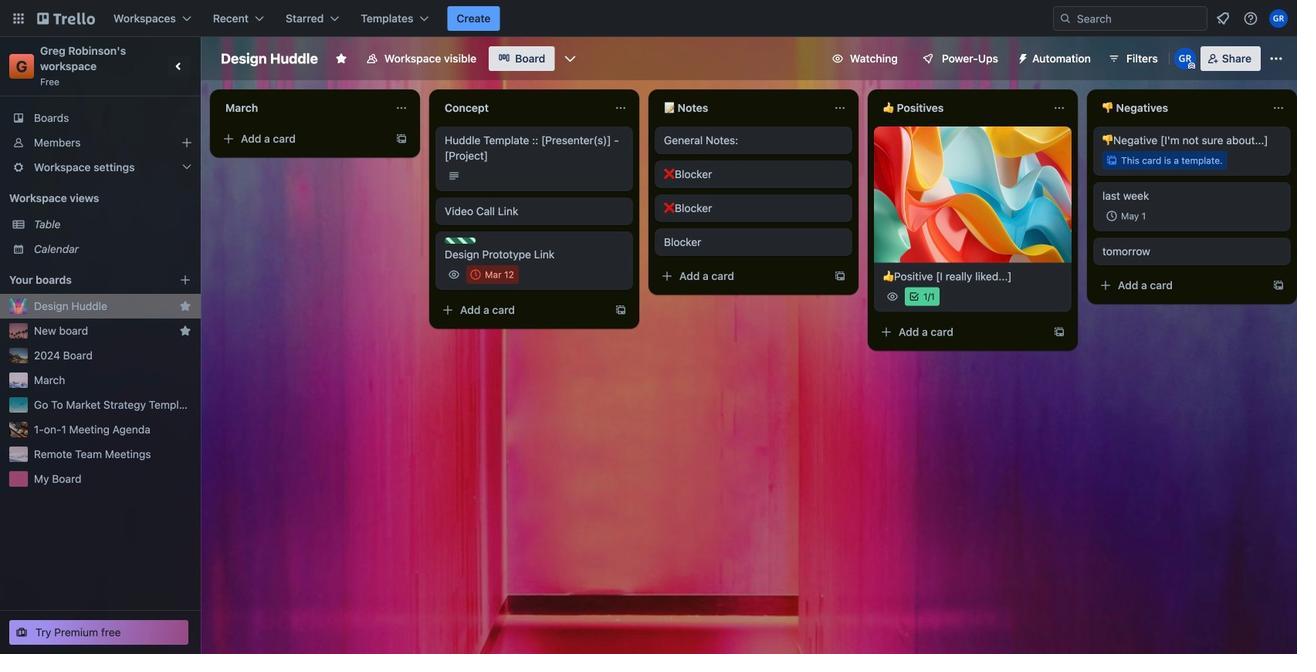 Task type: vqa. For each thing, say whether or not it's contained in the screenshot.
rightmost Create from template… icon
yes



Task type: locate. For each thing, give the bounding box(es) containing it.
greg robinson (gregrobinson96) image right the 'open information menu' icon
[[1270, 9, 1288, 28]]

star or unstar board image
[[335, 53, 347, 65]]

primary element
[[0, 0, 1297, 37]]

create from template… image
[[1273, 280, 1285, 292], [615, 304, 627, 317]]

0 vertical spatial starred icon image
[[179, 300, 192, 313]]

1 horizontal spatial create from template… image
[[834, 270, 846, 283]]

show menu image
[[1269, 51, 1284, 66]]

2 horizontal spatial create from template… image
[[1053, 326, 1066, 339]]

1 horizontal spatial create from template… image
[[1273, 280, 1285, 292]]

0 vertical spatial create from template… image
[[1273, 280, 1285, 292]]

1 starred icon image from the top
[[179, 300, 192, 313]]

greg robinson (gregrobinson96) image down search field
[[1174, 48, 1196, 70]]

workspace navigation collapse icon image
[[168, 56, 190, 77]]

2 vertical spatial create from template… image
[[1053, 326, 1066, 339]]

0 vertical spatial greg robinson (gregrobinson96) image
[[1270, 9, 1288, 28]]

1 vertical spatial create from template… image
[[615, 304, 627, 317]]

color: green, title: none image
[[445, 238, 476, 244]]

1 vertical spatial greg robinson (gregrobinson96) image
[[1174, 48, 1196, 70]]

1 vertical spatial starred icon image
[[179, 325, 192, 337]]

None checkbox
[[466, 266, 519, 284]]

customize views image
[[562, 51, 578, 66]]

Board name text field
[[213, 46, 326, 71]]

None checkbox
[[1103, 207, 1151, 226]]

this member is an admin of this board. image
[[1188, 63, 1195, 70]]

search image
[[1060, 12, 1072, 25]]

0 horizontal spatial create from template… image
[[615, 304, 627, 317]]

open information menu image
[[1243, 11, 1259, 26]]

None text field
[[436, 96, 609, 120], [655, 96, 828, 120], [874, 96, 1047, 120], [1094, 96, 1267, 120], [436, 96, 609, 120], [655, 96, 828, 120], [874, 96, 1047, 120], [1094, 96, 1267, 120]]

starred icon image
[[179, 300, 192, 313], [179, 325, 192, 337]]

greg robinson (gregrobinson96) image
[[1270, 9, 1288, 28], [1174, 48, 1196, 70]]

None text field
[[216, 96, 389, 120]]

0 vertical spatial create from template… image
[[395, 133, 408, 145]]

create from template… image
[[395, 133, 408, 145], [834, 270, 846, 283], [1053, 326, 1066, 339]]



Task type: describe. For each thing, give the bounding box(es) containing it.
0 horizontal spatial greg robinson (gregrobinson96) image
[[1174, 48, 1196, 70]]

2 starred icon image from the top
[[179, 325, 192, 337]]

back to home image
[[37, 6, 95, 31]]

sm image
[[1011, 46, 1033, 68]]

add board image
[[179, 274, 192, 287]]

Search field
[[1072, 8, 1207, 29]]

0 horizontal spatial create from template… image
[[395, 133, 408, 145]]

0 notifications image
[[1214, 9, 1233, 28]]

1 vertical spatial create from template… image
[[834, 270, 846, 283]]

1 horizontal spatial greg robinson (gregrobinson96) image
[[1270, 9, 1288, 28]]

your boards with 8 items element
[[9, 271, 156, 290]]



